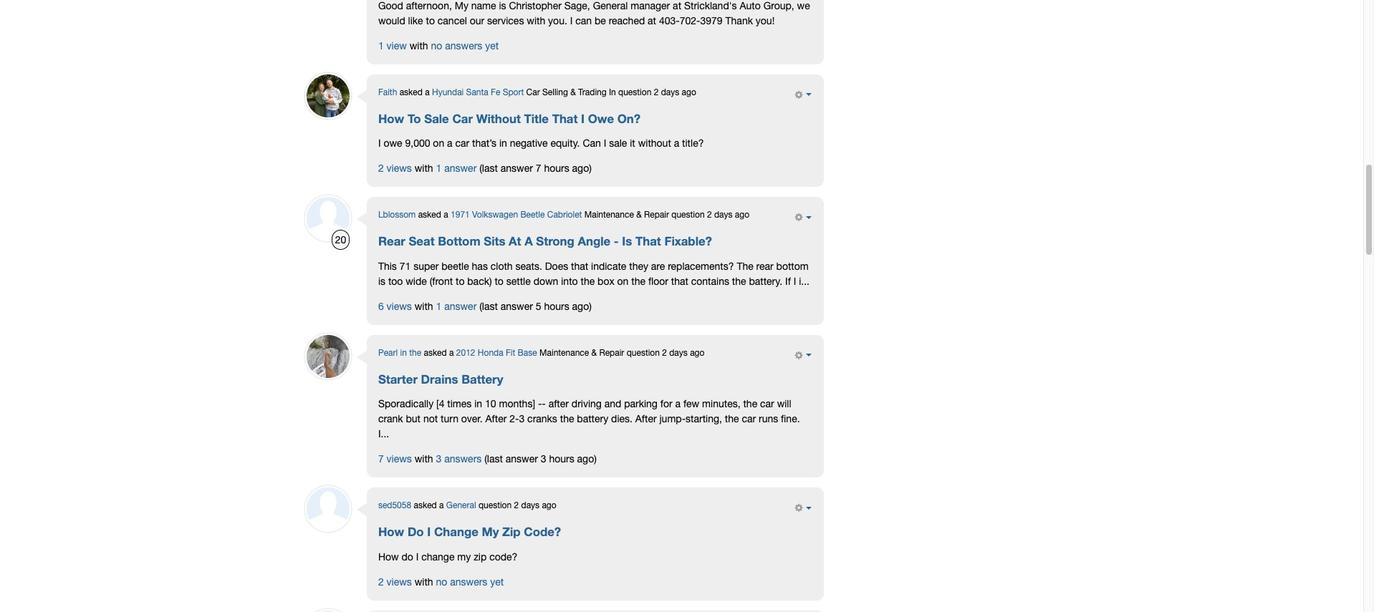 Task type: vqa. For each thing, say whether or not it's contained in the screenshot.
'More' for 3801 W Colfax Ave, Denver, CO 80204         (2 mi)
no



Task type: describe. For each thing, give the bounding box(es) containing it.
702-
[[680, 15, 701, 26]]

with for 7 views with 3 answers (last answer 3 hours ago)
[[415, 454, 433, 465]]

answer for bottom
[[501, 301, 533, 312]]

0 horizontal spatial that
[[571, 261, 589, 272]]

views for how
[[387, 163, 412, 174]]

1 after from the left
[[486, 414, 507, 425]]

6
[[378, 301, 384, 312]]

0 horizontal spatial car
[[453, 112, 473, 126]]

a down "sale"
[[447, 138, 453, 149]]

afternoon,
[[406, 0, 452, 11]]

- left is
[[614, 235, 619, 249]]

on inside this 71 super beetle has cloth seats. does that indicate they are  replacements? the rear bottom is too wide (front to back) to settle down into  the box on the floor that contains the battery. if i i...
[[617, 276, 629, 287]]

strong
[[536, 235, 575, 249]]

honda
[[478, 348, 504, 358]]

days up replacements?
[[714, 210, 733, 220]]

be
[[595, 15, 606, 26]]

reached
[[609, 15, 645, 26]]

over.
[[461, 414, 483, 425]]

cloth
[[491, 261, 513, 272]]

(front
[[430, 276, 453, 287]]

2 horizontal spatial car
[[760, 399, 775, 410]]

santa
[[466, 87, 489, 97]]

not
[[423, 414, 438, 425]]

without
[[476, 112, 521, 126]]

it
[[630, 138, 636, 149]]

sporadically [4 times in 10 months] -- after driving and parking for a few  minutes, the car will crank but not turn over. after 2-3 cranks the battery dies.  after jump-starting, the car runs fine. i...
[[378, 399, 800, 440]]

ago up code?
[[542, 501, 557, 511]]

a left general link
[[439, 501, 444, 511]]

code?
[[490, 552, 518, 563]]

question up "parking"
[[627, 348, 660, 358]]

the down they
[[632, 276, 646, 287]]

2-
[[510, 414, 519, 425]]

2 right in
[[654, 87, 659, 97]]

beetle
[[521, 210, 545, 220]]

asked up drains
[[424, 348, 447, 358]]

how for how do i change my zip code?
[[378, 552, 399, 563]]

change
[[434, 526, 479, 540]]

fixable?
[[665, 235, 712, 249]]

ago) for i
[[572, 163, 592, 174]]

general inside good afternoon,  my name is christopher sage, general manager at strickland's auto group,  we would like to cancel our services with you. i can be reached at 403-702-3979 thank you!
[[593, 0, 628, 11]]

and
[[605, 399, 622, 410]]

negative
[[510, 138, 548, 149]]

4 views from the top
[[387, 577, 412, 588]]

0 vertical spatial on
[[433, 138, 444, 149]]

6 views with 1 answer (last answer 5 hours ago)
[[378, 301, 592, 312]]

settle
[[507, 276, 531, 287]]

answer down that's on the top of page
[[444, 163, 477, 174]]

9,000
[[405, 138, 430, 149]]

with for 2 views with 1 answer (last answer 7 hours ago)
[[415, 163, 433, 174]]

box
[[598, 276, 615, 287]]

(last for sits
[[480, 301, 498, 312]]

1 vertical spatial 7
[[378, 454, 384, 465]]

zip
[[474, 552, 487, 563]]

my
[[457, 552, 471, 563]]

0 horizontal spatial that
[[552, 112, 578, 126]]

base
[[518, 348, 537, 358]]

yet for 1 view with no answers yet
[[485, 40, 499, 51]]

views for rear
[[387, 301, 412, 312]]

manager
[[631, 0, 670, 11]]

rear
[[757, 261, 774, 272]]

cabriolet
[[547, 210, 582, 220]]

10
[[485, 399, 496, 410]]

1 horizontal spatial to
[[456, 276, 465, 287]]

in inside sporadically [4 times in 10 months] -- after driving and parking for a few  minutes, the car will crank but not turn over. after 2-3 cranks the battery dies.  after jump-starting, the car runs fine. i...
[[475, 399, 482, 410]]

rear seat bottom sits at a strong angle - is that fixable? link
[[378, 235, 712, 249]]

owe
[[384, 138, 402, 149]]

cranks
[[528, 414, 557, 425]]

2 down how do i change my zip code?
[[378, 577, 384, 588]]

answers for 1 view with no answers yet
[[445, 40, 483, 51]]

2 views with no answers yet
[[378, 577, 504, 588]]

0 vertical spatial maintenance
[[585, 210, 634, 220]]

our
[[470, 15, 485, 26]]

the right the pearl
[[409, 348, 421, 358]]

pearl
[[378, 348, 398, 358]]

title
[[524, 112, 549, 126]]

bottom
[[777, 261, 809, 272]]

battery
[[577, 414, 609, 425]]

would
[[378, 15, 405, 26]]

the right into
[[581, 276, 595, 287]]

3 inside sporadically [4 times in 10 months] -- after driving and parking for a few  minutes, the car will crank but not turn over. after 2-3 cranks the battery dies.  after jump-starting, the car runs fine. i...
[[519, 414, 525, 425]]

good afternoon,  my name is christopher sage, general manager at strickland's auto group,  we would like to cancel our services with you. i can be reached at 403-702-3979 thank you!
[[378, 0, 810, 26]]

super
[[414, 261, 439, 272]]

is
[[622, 235, 632, 249]]

answers for 2 views with no answers yet
[[450, 577, 488, 588]]

2 horizontal spatial to
[[495, 276, 504, 287]]

2012
[[456, 348, 476, 358]]

the down after
[[560, 414, 574, 425]]

1971 volkswagen beetle cabriolet link
[[451, 210, 582, 220]]

faith link
[[378, 87, 397, 97]]

are
[[651, 261, 665, 272]]

minutes,
[[702, 399, 741, 410]]

cancel
[[438, 15, 467, 26]]

how to sale car without title that i owe on?
[[378, 112, 641, 126]]

will
[[777, 399, 792, 410]]

volkswagen
[[472, 210, 518, 220]]

2 up fixable?
[[707, 210, 712, 220]]

the right minutes,
[[744, 399, 758, 410]]

sage,
[[565, 0, 590, 11]]

0 horizontal spatial at
[[648, 15, 657, 26]]

fine.
[[781, 414, 800, 425]]

asked for to
[[400, 87, 423, 97]]

months]
[[499, 399, 535, 410]]

to inside good afternoon,  my name is christopher sage, general manager at strickland's auto group,  we would like to cancel our services with you. i can be reached at 403-702-3979 thank you!
[[426, 15, 435, 26]]

my inside good afternoon,  my name is christopher sage, general manager at strickland's auto group,  we would like to cancel our services with you. i can be reached at 403-702-3979 thank you!
[[455, 0, 469, 11]]

asked for seat
[[418, 210, 441, 220]]

1 view link
[[378, 40, 407, 51]]

2 vertical spatial car
[[742, 414, 756, 425]]

question right in
[[619, 87, 652, 97]]

question up fixable?
[[672, 210, 705, 220]]

with inside good afternoon,  my name is christopher sage, general manager at strickland's auto group,  we would like to cancel our services with you. i can be reached at 403-702-3979 thank you!
[[527, 15, 546, 26]]

do
[[402, 552, 413, 563]]

views for starter
[[387, 454, 412, 465]]

pearl in the asked a 2012 honda fit base maintenance & repair             question             2 days ago
[[378, 348, 705, 358]]

times
[[447, 399, 472, 410]]

sits
[[484, 235, 506, 249]]

a left 2012
[[449, 348, 454, 358]]

answer for battery
[[506, 454, 538, 465]]

1 for seat
[[436, 301, 442, 312]]

without
[[638, 138, 671, 149]]

indicate
[[591, 261, 627, 272]]

ago up the
[[735, 210, 750, 220]]

lblossom asked a 1971 volkswagen beetle cabriolet maintenance & repair             question             2 days ago
[[378, 210, 750, 220]]

replacements?
[[668, 261, 734, 272]]

0 horizontal spatial repair
[[599, 348, 624, 358]]

lblossom
[[378, 210, 416, 220]]

0 horizontal spatial general
[[446, 501, 476, 511]]

20
[[335, 234, 346, 246]]

turn
[[441, 414, 459, 425]]

i inside good afternoon,  my name is christopher sage, general manager at strickland's auto group,  we would like to cancel our services with you. i can be reached at 403-702-3979 thank you!
[[570, 15, 573, 26]]

1 horizontal spatial 7
[[536, 163, 541, 174]]

days up without
[[661, 87, 680, 97]]

faith
[[378, 87, 397, 97]]

contains
[[691, 276, 730, 287]]

the down minutes,
[[725, 414, 739, 425]]

2 vertical spatial ago)
[[577, 454, 597, 465]]

2 vertical spatial hours
[[549, 454, 575, 465]]

answers for 7 views with 3 answers (last answer 3 hours ago)
[[444, 454, 482, 465]]

1 horizontal spatial that
[[671, 276, 689, 287]]

how do i change my zip code?
[[378, 552, 518, 563]]

good
[[378, 0, 403, 11]]

how for how do i change my zip code?
[[378, 526, 404, 540]]

bottom
[[438, 235, 481, 249]]

selling
[[543, 87, 568, 97]]

a inside sporadically [4 times in 10 months] -- after driving and parking for a few  minutes, the car will crank but not turn over. after 2-3 cranks the battery dies.  after jump-starting, the car runs fine. i...
[[675, 399, 681, 410]]

beetle
[[442, 261, 469, 272]]

faith asked a hyundai santa fe sport car selling & trading in             question             2 days ago
[[378, 87, 696, 97]]

2 vertical spatial (last
[[485, 454, 503, 465]]

1 for to
[[436, 163, 442, 174]]

is inside this 71 super beetle has cloth seats. does that indicate they are  replacements? the rear bottom is too wide (front to back) to settle down into  the box on the floor that contains the battery. if i i...
[[378, 276, 386, 287]]



Task type: locate. For each thing, give the bounding box(es) containing it.
to
[[408, 112, 421, 126]]

how do i change my zip code? link
[[378, 526, 561, 540]]

no down cancel
[[431, 40, 442, 51]]

0 vertical spatial car
[[526, 87, 540, 97]]

ago) down into
[[572, 301, 592, 312]]

no
[[431, 40, 442, 51], [436, 577, 447, 588]]

days
[[661, 87, 680, 97], [714, 210, 733, 220], [670, 348, 688, 358], [521, 501, 540, 511]]

after
[[549, 399, 569, 410]]

0 vertical spatial 7
[[536, 163, 541, 174]]

1 vertical spatial general
[[446, 501, 476, 511]]

0 horizontal spatial after
[[486, 414, 507, 425]]

views
[[387, 163, 412, 174], [387, 301, 412, 312], [387, 454, 412, 465], [387, 577, 412, 588]]

0 horizontal spatial to
[[426, 15, 435, 26]]

battery.
[[749, 276, 783, 287]]

if
[[785, 276, 791, 287]]

yet down code?
[[490, 577, 504, 588]]

& right 'selling'
[[571, 87, 576, 97]]

1 vertical spatial &
[[637, 210, 642, 220]]

2 up zip
[[514, 501, 519, 511]]

asked
[[400, 87, 423, 97], [418, 210, 441, 220], [424, 348, 447, 358], [414, 501, 437, 511]]

back)
[[468, 276, 492, 287]]

on?
[[618, 112, 641, 126]]

1 horizontal spatial is
[[499, 0, 506, 11]]

to down beetle
[[456, 276, 465, 287]]

2 vertical spatial answers
[[450, 577, 488, 588]]

that
[[571, 261, 589, 272], [671, 276, 689, 287]]

1 vertical spatial at
[[648, 15, 657, 26]]

0 vertical spatial is
[[499, 0, 506, 11]]

ago
[[682, 87, 696, 97], [735, 210, 750, 220], [690, 348, 705, 358], [542, 501, 557, 511]]

answers
[[445, 40, 483, 51], [444, 454, 482, 465], [450, 577, 488, 588]]

1 vertical spatial (last
[[480, 301, 498, 312]]

can
[[583, 138, 601, 149]]

&
[[571, 87, 576, 97], [637, 210, 642, 220], [592, 348, 597, 358]]

on right 9,000
[[433, 138, 444, 149]]

starter
[[378, 373, 418, 387]]

no answers yet link down my
[[436, 577, 504, 588]]

can
[[576, 15, 592, 26]]

days up for
[[670, 348, 688, 358]]

with down christopher
[[527, 15, 546, 26]]

(last for car
[[480, 163, 498, 174]]

that's
[[472, 138, 497, 149]]

0 vertical spatial in
[[499, 138, 507, 149]]

hours for that
[[544, 163, 570, 174]]

1 horizontal spatial after
[[636, 414, 657, 425]]

a left title?
[[674, 138, 680, 149]]

to right like
[[426, 15, 435, 26]]

answers down over.
[[444, 454, 482, 465]]

answer down back)
[[444, 301, 477, 312]]

runs
[[759, 414, 778, 425]]

0 vertical spatial that
[[552, 112, 578, 126]]

my up cancel
[[455, 0, 469, 11]]

0 horizontal spatial 3
[[436, 454, 442, 465]]

1 1 answer link from the top
[[436, 163, 477, 174]]

2012 honda fit base link
[[456, 348, 537, 358]]

- up cranks
[[538, 399, 542, 410]]

2 views link
[[378, 163, 412, 174], [378, 577, 412, 588]]

2 vertical spatial &
[[592, 348, 597, 358]]

0 horizontal spatial car
[[455, 138, 470, 149]]

with down 9,000
[[415, 163, 433, 174]]

1 vertical spatial how
[[378, 526, 404, 540]]

hours down cranks
[[549, 454, 575, 465]]

trading
[[578, 87, 607, 97]]

hours for strong
[[544, 301, 570, 312]]

1 down "sale"
[[436, 163, 442, 174]]

2 up for
[[662, 348, 667, 358]]

1 answer link for bottom
[[436, 301, 477, 312]]

1 horizontal spatial general
[[593, 0, 628, 11]]

how for how to sale car without title that i owe on?
[[378, 112, 404, 126]]

my left zip
[[482, 526, 499, 540]]

7
[[536, 163, 541, 174], [378, 454, 384, 465]]

1 answer link for sale
[[436, 163, 477, 174]]

driving
[[572, 399, 602, 410]]

0 vertical spatial ago)
[[572, 163, 592, 174]]

with
[[527, 15, 546, 26], [410, 40, 428, 51], [415, 163, 433, 174], [415, 301, 433, 312], [415, 454, 433, 465], [415, 577, 433, 588]]

1 horizontal spatial in
[[475, 399, 482, 410]]

thank
[[726, 15, 753, 26]]

no answers yet link for 1 view with no answers yet
[[431, 40, 499, 51]]

floor
[[649, 276, 669, 287]]

1 horizontal spatial on
[[617, 276, 629, 287]]

hyundai
[[432, 87, 464, 97]]

0 horizontal spatial on
[[433, 138, 444, 149]]

1 vertical spatial car
[[760, 399, 775, 410]]

i...
[[378, 429, 389, 440]]

in right that's on the top of page
[[499, 138, 507, 149]]

after
[[486, 414, 507, 425], [636, 414, 657, 425]]

0 horizontal spatial is
[[378, 276, 386, 287]]

0 vertical spatial answers
[[445, 40, 483, 51]]

no for 1 view
[[431, 40, 442, 51]]

0 vertical spatial that
[[571, 261, 589, 272]]

hyundai santa fe sport link
[[432, 87, 524, 97]]

lblossom link
[[378, 210, 416, 220]]

code?
[[524, 526, 561, 540]]

2 vertical spatial 1
[[436, 301, 442, 312]]

services
[[487, 15, 524, 26]]

christopher
[[509, 0, 562, 11]]

view
[[387, 40, 407, 51]]

answers down cancel
[[445, 40, 483, 51]]

1 vertical spatial that
[[671, 276, 689, 287]]

wide
[[406, 276, 427, 287]]

that up into
[[571, 261, 589, 272]]

a right for
[[675, 399, 681, 410]]

angle
[[578, 235, 611, 249]]

0 vertical spatial at
[[673, 0, 682, 11]]

1 vertical spatial ago)
[[572, 301, 592, 312]]

2 views link down do
[[378, 577, 412, 588]]

1 how from the top
[[378, 112, 404, 126]]

battery
[[462, 373, 503, 387]]

views right 6
[[387, 301, 412, 312]]

the
[[737, 261, 754, 272]]

2 2 views link from the top
[[378, 577, 412, 588]]

3 down months]
[[519, 414, 525, 425]]

a left hyundai
[[425, 87, 430, 97]]

with for 1 view with no answers yet
[[410, 40, 428, 51]]

how to sale car without title that i owe on? link
[[378, 112, 641, 126]]

sale
[[609, 138, 627, 149]]

1 vertical spatial on
[[617, 276, 629, 287]]

3 down cranks
[[541, 454, 547, 465]]

2 horizontal spatial &
[[637, 210, 642, 220]]

down
[[534, 276, 559, 287]]

car left that's on the top of page
[[455, 138, 470, 149]]

answer down 2- on the left of page
[[506, 454, 538, 465]]

7 down "i owe 9,000 on a car that's in negative equity.  can i sale it without a title?"
[[536, 163, 541, 174]]

with for 6 views with 1 answer (last answer 5 hours ago)
[[415, 301, 433, 312]]

ago) down sporadically [4 times in 10 months] -- after driving and parking for a few  minutes, the car will crank but not turn over. after 2-3 cranks the battery dies.  after jump-starting, the car runs fine. i...
[[577, 454, 597, 465]]

this 71 super beetle has cloth seats. does that indicate they are  replacements? the rear bottom is too wide (front to back) to settle down into  the box on the floor that contains the battery. if i i...
[[378, 261, 810, 287]]

0 vertical spatial (last
[[480, 163, 498, 174]]

1 horizontal spatial car
[[742, 414, 756, 425]]

at up 403- at the top
[[673, 0, 682, 11]]

no down change
[[436, 577, 447, 588]]

1 vertical spatial 1 answer link
[[436, 301, 477, 312]]

0 horizontal spatial my
[[455, 0, 469, 11]]

maintenance up angle
[[585, 210, 634, 220]]

7 views with 3 answers (last answer 3 hours ago)
[[378, 454, 597, 465]]

at down manager
[[648, 15, 657, 26]]

views down owe
[[387, 163, 412, 174]]

2 vertical spatial how
[[378, 552, 399, 563]]

for
[[661, 399, 673, 410]]

dies.
[[611, 414, 633, 425]]

2 after from the left
[[636, 414, 657, 425]]

group,
[[764, 0, 795, 11]]

is up services
[[499, 0, 506, 11]]

1 vertical spatial in
[[400, 348, 407, 358]]

1 vertical spatial maintenance
[[540, 348, 589, 358]]

too
[[388, 276, 403, 287]]

asked for do
[[414, 501, 437, 511]]

1 vertical spatial 1
[[436, 163, 442, 174]]

no for 2 views
[[436, 577, 447, 588]]

that right floor
[[671, 276, 689, 287]]

equity.
[[551, 138, 580, 149]]

0 vertical spatial no
[[431, 40, 442, 51]]

0 horizontal spatial &
[[571, 87, 576, 97]]

1 vertical spatial no answers yet link
[[436, 577, 504, 588]]

asked up do
[[414, 501, 437, 511]]

zip
[[502, 526, 521, 540]]

general up change on the left
[[446, 501, 476, 511]]

(last down that's on the top of page
[[480, 163, 498, 174]]

with right view
[[410, 40, 428, 51]]

2
[[654, 87, 659, 97], [378, 163, 384, 174], [707, 210, 712, 220], [662, 348, 667, 358], [514, 501, 519, 511], [378, 577, 384, 588]]

answer for sale
[[501, 163, 533, 174]]

1 vertical spatial no
[[436, 577, 447, 588]]

ago up title?
[[682, 87, 696, 97]]

2 views link for to
[[378, 163, 412, 174]]

owe
[[588, 112, 614, 126]]

6 views link
[[378, 301, 412, 312]]

0 vertical spatial my
[[455, 0, 469, 11]]

in right the pearl
[[400, 348, 407, 358]]

1 left view
[[378, 40, 384, 51]]

1 horizontal spatial that
[[636, 235, 661, 249]]

1 answer link down that's on the top of page
[[436, 163, 477, 174]]

yet
[[485, 40, 499, 51], [490, 577, 504, 588]]

yet for 2 views with no answers yet
[[490, 577, 504, 588]]

they
[[629, 261, 649, 272]]

2 down owe
[[378, 163, 384, 174]]

car left the runs on the right
[[742, 414, 756, 425]]

a left 1971
[[444, 210, 448, 220]]

i...
[[799, 276, 810, 287]]

on right box
[[617, 276, 629, 287]]

0 vertical spatial how
[[378, 112, 404, 126]]

0 vertical spatial &
[[571, 87, 576, 97]]

ago) down can
[[572, 163, 592, 174]]

answers down my
[[450, 577, 488, 588]]

with for 2 views with no answers yet
[[415, 577, 433, 588]]

1 horizontal spatial &
[[592, 348, 597, 358]]

1 views from the top
[[387, 163, 412, 174]]

hours right 5
[[544, 301, 570, 312]]

car right sport
[[526, 87, 540, 97]]

with right 7 views link
[[415, 454, 433, 465]]

0 horizontal spatial 7
[[378, 454, 384, 465]]

1 answer link down (front
[[436, 301, 477, 312]]

does
[[545, 261, 568, 272]]

in
[[499, 138, 507, 149], [400, 348, 407, 358], [475, 399, 482, 410]]

2 views from the top
[[387, 301, 412, 312]]

(last right 3 answers link
[[485, 454, 503, 465]]

2 vertical spatial in
[[475, 399, 482, 410]]

1 vertical spatial yet
[[490, 577, 504, 588]]

starting,
[[686, 414, 722, 425]]

how inside how do i change my zip code? link
[[378, 526, 404, 540]]

repair up fixable?
[[644, 210, 669, 220]]

0 vertical spatial yet
[[485, 40, 499, 51]]

at
[[673, 0, 682, 11], [648, 15, 657, 26]]

no answers yet link down our
[[431, 40, 499, 51]]

asked right faith link
[[400, 87, 423, 97]]

0 vertical spatial hours
[[544, 163, 570, 174]]

(last down back)
[[480, 301, 498, 312]]

1 vertical spatial 2 views link
[[378, 577, 412, 588]]

& up they
[[637, 210, 642, 220]]

car right "sale"
[[453, 112, 473, 126]]

1 vertical spatial repair
[[599, 348, 624, 358]]

yet down services
[[485, 40, 499, 51]]

auto
[[740, 0, 761, 11]]

1 vertical spatial is
[[378, 276, 386, 287]]

1 2 views link from the top
[[378, 163, 412, 174]]

0 horizontal spatial in
[[400, 348, 407, 358]]

ago) for angle
[[572, 301, 592, 312]]

71
[[400, 261, 411, 272]]

title?
[[682, 138, 704, 149]]

1 horizontal spatial repair
[[644, 210, 669, 220]]

2 views link for do
[[378, 577, 412, 588]]

2 1 answer link from the top
[[436, 301, 477, 312]]

answer down negative
[[501, 163, 533, 174]]

answer
[[444, 163, 477, 174], [501, 163, 533, 174], [444, 301, 477, 312], [501, 301, 533, 312], [506, 454, 538, 465]]

0 vertical spatial 1 answer link
[[436, 163, 477, 174]]

1 vertical spatial car
[[453, 112, 473, 126]]

1 vertical spatial answers
[[444, 454, 482, 465]]

maintenance right base
[[540, 348, 589, 358]]

days up code?
[[521, 501, 540, 511]]

crank
[[378, 414, 403, 425]]

3 views from the top
[[387, 454, 412, 465]]

1 vertical spatial my
[[482, 526, 499, 540]]

to down cloth
[[495, 276, 504, 287]]

is inside good afternoon,  my name is christopher sage, general manager at strickland's auto group,  we would like to cancel our services with you. i can be reached at 403-702-3979 thank you!
[[499, 0, 506, 11]]

2 how from the top
[[378, 526, 404, 540]]

403-
[[659, 15, 680, 26]]

- left after
[[542, 399, 546, 410]]

0 vertical spatial no answers yet link
[[431, 40, 499, 51]]

like
[[408, 15, 423, 26]]

3 down not on the bottom of the page
[[436, 454, 442, 465]]

that up equity.
[[552, 112, 578, 126]]

1 horizontal spatial 3
[[519, 414, 525, 425]]

rear seat bottom sits at a strong angle - is that fixable?
[[378, 235, 712, 249]]

change
[[422, 552, 455, 563]]

1 horizontal spatial at
[[673, 0, 682, 11]]

0 vertical spatial 2 views link
[[378, 163, 412, 174]]

no answers yet link for 2 views with no answers yet
[[436, 577, 504, 588]]

0 vertical spatial 1
[[378, 40, 384, 51]]

in left the 10
[[475, 399, 482, 410]]

how do i change my zip code?
[[378, 526, 561, 540]]

asked up the seat
[[418, 210, 441, 220]]

7 down i...
[[378, 454, 384, 465]]

1 vertical spatial hours
[[544, 301, 570, 312]]

with down change
[[415, 577, 433, 588]]

the down the
[[732, 276, 746, 287]]

views down i...
[[387, 454, 412, 465]]

2 horizontal spatial in
[[499, 138, 507, 149]]

i inside this 71 super beetle has cloth seats. does that indicate they are  replacements? the rear bottom is too wide (front to back) to settle down into  the box on the floor that contains the battery. if i i...
[[794, 276, 796, 287]]

views down do
[[387, 577, 412, 588]]

ago up few
[[690, 348, 705, 358]]

few
[[684, 399, 700, 410]]

0 vertical spatial car
[[455, 138, 470, 149]]

0 vertical spatial general
[[593, 0, 628, 11]]

3
[[519, 414, 525, 425], [436, 454, 442, 465], [541, 454, 547, 465]]

after down "parking"
[[636, 414, 657, 425]]

0 vertical spatial repair
[[644, 210, 669, 220]]

3 how from the top
[[378, 552, 399, 563]]

2 horizontal spatial 3
[[541, 454, 547, 465]]

1 horizontal spatial car
[[526, 87, 540, 97]]

that right is
[[636, 235, 661, 249]]

question up zip
[[479, 501, 512, 511]]

how inside how to sale car without title that i owe on? link
[[378, 112, 404, 126]]

1 horizontal spatial my
[[482, 526, 499, 540]]

1 vertical spatial that
[[636, 235, 661, 249]]

but
[[406, 414, 421, 425]]

sporadically
[[378, 399, 434, 410]]

i owe 9,000 on a car that's in negative equity.  can i sale it without a title?
[[378, 138, 704, 149]]

seat
[[409, 235, 435, 249]]



